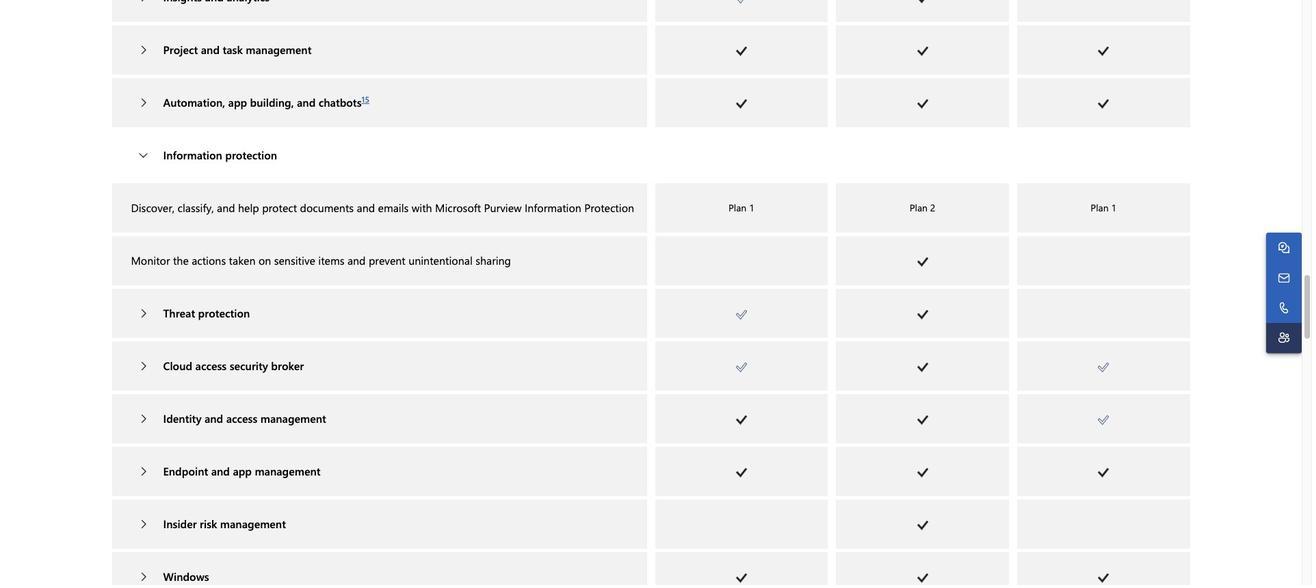 Task type: locate. For each thing, give the bounding box(es) containing it.
management right task
[[246, 42, 312, 57]]

management down the broker
[[261, 411, 326, 426]]

information
[[163, 148, 222, 162], [525, 200, 582, 215]]

plan 1
[[729, 201, 755, 214], [1091, 201, 1117, 214]]

microsoft
[[435, 200, 481, 215]]

monitor
[[131, 253, 170, 267]]

and left chatbots
[[297, 95, 316, 109]]

access right cloud in the bottom left of the page
[[195, 358, 227, 373]]

1 vertical spatial information
[[525, 200, 582, 215]]

0 vertical spatial information
[[163, 148, 222, 162]]

1 horizontal spatial plan 1
[[1091, 201, 1117, 214]]

management for project and task management
[[246, 42, 312, 57]]

security
[[230, 358, 268, 373]]

0 horizontal spatial plan 1
[[729, 201, 755, 214]]

insider risk management
[[163, 517, 286, 531]]

1 plan from the left
[[729, 201, 747, 214]]

1 horizontal spatial 1
[[1112, 201, 1117, 214]]

0 vertical spatial app
[[228, 95, 247, 109]]

1
[[750, 201, 755, 214], [1112, 201, 1117, 214]]

this feature is included image
[[918, 0, 928, 3], [1099, 46, 1110, 56], [1099, 99, 1110, 109], [736, 310, 747, 319], [1099, 362, 1110, 372], [736, 415, 747, 425], [918, 468, 928, 478], [1099, 468, 1110, 478], [736, 573, 747, 583], [918, 573, 928, 583]]

access up endpoint and app management
[[226, 411, 258, 426]]

this feature is included image
[[736, 0, 747, 3], [736, 46, 747, 56], [918, 46, 928, 56], [736, 99, 747, 109], [918, 99, 928, 109], [918, 257, 928, 267], [918, 310, 928, 319], [736, 362, 747, 372], [918, 363, 928, 372], [1099, 415, 1110, 425], [918, 415, 928, 425], [736, 468, 747, 478], [918, 521, 928, 530], [1099, 573, 1110, 583]]

1 plan 1 from the left
[[729, 201, 755, 214]]

2 horizontal spatial plan
[[1091, 201, 1109, 214]]

app down identity and access management
[[233, 464, 252, 478]]

prevent
[[369, 253, 406, 267]]

protect
[[262, 200, 297, 215]]

access
[[195, 358, 227, 373], [226, 411, 258, 426]]

protection right threat
[[198, 306, 250, 320]]

discover, classify, and help protect documents and emails with microsoft purview information protection
[[131, 200, 635, 215]]

1 horizontal spatial plan
[[910, 201, 928, 214]]

0 vertical spatial access
[[195, 358, 227, 373]]

help
[[238, 200, 259, 215]]

cloud access security broker
[[163, 358, 304, 373]]

protection
[[225, 148, 277, 162], [198, 306, 250, 320]]

and right items
[[348, 253, 366, 267]]

information right purview
[[525, 200, 582, 215]]

1 1 from the left
[[750, 201, 755, 214]]

building,
[[250, 95, 294, 109]]

protection for threat protection
[[198, 306, 250, 320]]

1 horizontal spatial information
[[525, 200, 582, 215]]

app
[[228, 95, 247, 109], [233, 464, 252, 478]]

identity and access management
[[163, 411, 326, 426]]

discover,
[[131, 200, 175, 215]]

management down identity and access management
[[255, 464, 321, 478]]

management for endpoint and app management
[[255, 464, 321, 478]]

risk
[[200, 517, 217, 531]]

2 1 from the left
[[1112, 201, 1117, 214]]

project and task management
[[163, 42, 312, 57]]

and inside automation, app building, and chatbots 15
[[297, 95, 316, 109]]

2
[[931, 201, 936, 214]]

0 horizontal spatial 1
[[750, 201, 755, 214]]

insider
[[163, 517, 197, 531]]

identity
[[163, 411, 202, 426]]

protection for information protection
[[225, 148, 277, 162]]

2 plan 1 from the left
[[1091, 201, 1117, 214]]

1 vertical spatial protection
[[198, 306, 250, 320]]

0 horizontal spatial plan
[[729, 201, 747, 214]]

plan
[[729, 201, 747, 214], [910, 201, 928, 214], [1091, 201, 1109, 214]]

endpoint
[[163, 464, 208, 478]]

information down automation,
[[163, 148, 222, 162]]

0 vertical spatial protection
[[225, 148, 277, 162]]

windows
[[163, 569, 209, 584]]

1 vertical spatial app
[[233, 464, 252, 478]]

information protection
[[163, 148, 277, 162]]

management
[[246, 42, 312, 57], [261, 411, 326, 426], [255, 464, 321, 478], [220, 517, 286, 531]]

plan 2
[[910, 201, 936, 214]]

actions
[[192, 253, 226, 267]]

broker
[[271, 358, 304, 373]]

items
[[318, 253, 345, 267]]

app left building,
[[228, 95, 247, 109]]

protection up help
[[225, 148, 277, 162]]

automation, app building, and chatbots 15
[[163, 94, 370, 109]]

2 plan from the left
[[910, 201, 928, 214]]

and
[[201, 42, 220, 57], [297, 95, 316, 109], [217, 200, 235, 215], [357, 200, 375, 215], [348, 253, 366, 267], [205, 411, 223, 426], [211, 464, 230, 478]]

monitor the actions taken on sensitive items and prevent unintentional sharing
[[131, 253, 514, 267]]



Task type: describe. For each thing, give the bounding box(es) containing it.
management right risk
[[220, 517, 286, 531]]

chatbots
[[319, 95, 362, 109]]

sensitive
[[274, 253, 315, 267]]

and left task
[[201, 42, 220, 57]]

automation,
[[163, 95, 225, 109]]

the
[[173, 253, 189, 267]]

app inside automation, app building, and chatbots 15
[[228, 95, 247, 109]]

3 plan from the left
[[1091, 201, 1109, 214]]

15 link
[[362, 94, 370, 104]]

taken
[[229, 253, 256, 267]]

endpoint and app management
[[163, 464, 321, 478]]

and left help
[[217, 200, 235, 215]]

1 vertical spatial access
[[226, 411, 258, 426]]

on
[[259, 253, 271, 267]]

unintentional
[[409, 253, 473, 267]]

project
[[163, 42, 198, 57]]

15
[[362, 94, 370, 104]]

cloud
[[163, 358, 192, 373]]

classify,
[[178, 200, 214, 215]]

0 horizontal spatial information
[[163, 148, 222, 162]]

emails
[[378, 200, 409, 215]]

threat
[[163, 306, 195, 320]]

protection
[[585, 200, 635, 215]]

management for identity and access management
[[261, 411, 326, 426]]

and right endpoint
[[211, 464, 230, 478]]

sharing
[[476, 253, 511, 267]]

with
[[412, 200, 432, 215]]

and left emails
[[357, 200, 375, 215]]

purview
[[484, 200, 522, 215]]

documents
[[300, 200, 354, 215]]

threat protection
[[163, 306, 250, 320]]

and right identity
[[205, 411, 223, 426]]

task
[[223, 42, 243, 57]]



Task type: vqa. For each thing, say whether or not it's contained in the screenshot.
the Sign to the bottom
no



